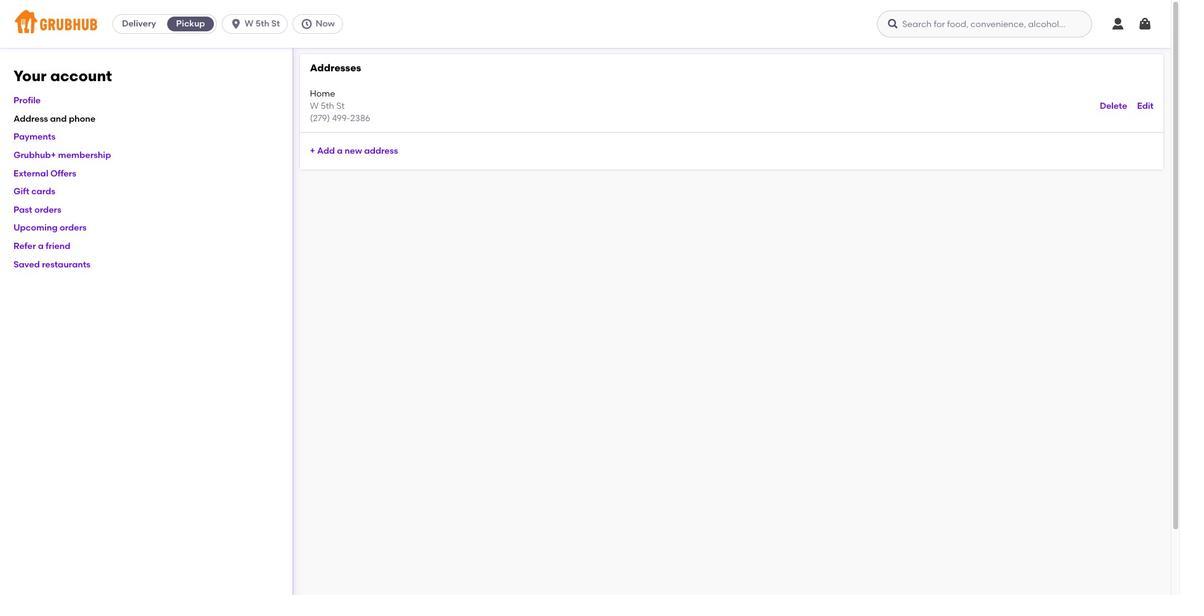 Task type: describe. For each thing, give the bounding box(es) containing it.
gift cards
[[14, 186, 55, 197]]

st inside home w 5th st (279) 499-2386
[[337, 101, 345, 111]]

past orders
[[14, 205, 61, 215]]

add
[[317, 146, 335, 156]]

main navigation navigation
[[0, 0, 1172, 48]]

grubhub+ membership
[[14, 150, 111, 161]]

now
[[316, 18, 335, 29]]

address and phone
[[14, 114, 96, 124]]

+ add a new address button
[[310, 140, 398, 163]]

Search for food, convenience, alcohol... search field
[[878, 10, 1093, 38]]

svg image inside the "now" button
[[301, 18, 313, 30]]

past orders link
[[14, 205, 61, 215]]

orders for upcoming orders
[[60, 223, 87, 233]]

refer a friend
[[14, 241, 71, 252]]

+ add a new address
[[310, 146, 398, 156]]

addresses
[[310, 62, 361, 74]]

w inside home w 5th st (279) 499-2386
[[310, 101, 319, 111]]

address
[[364, 146, 398, 156]]

account
[[50, 67, 112, 85]]

orders for past orders
[[34, 205, 61, 215]]

home w 5th st (279) 499-2386
[[310, 88, 370, 124]]

+
[[310, 146, 315, 156]]

gift
[[14, 186, 29, 197]]

w 5th st
[[245, 18, 280, 29]]

(279)
[[310, 113, 330, 124]]

refer a friend link
[[14, 241, 71, 252]]

profile link
[[14, 95, 41, 106]]

st inside button
[[272, 18, 280, 29]]

w inside button
[[245, 18, 254, 29]]

offers
[[50, 168, 76, 179]]

and
[[50, 114, 67, 124]]

address and phone link
[[14, 114, 96, 124]]

your
[[14, 67, 47, 85]]

upcoming orders
[[14, 223, 87, 233]]

friend
[[46, 241, 71, 252]]

cards
[[31, 186, 55, 197]]

external offers
[[14, 168, 76, 179]]

5th inside button
[[256, 18, 269, 29]]

5th inside home w 5th st (279) 499-2386
[[321, 101, 334, 111]]

upcoming orders link
[[14, 223, 87, 233]]

499-
[[332, 113, 351, 124]]

delivery button
[[113, 14, 165, 34]]

svg image
[[1138, 17, 1153, 31]]



Task type: vqa. For each thing, say whether or not it's contained in the screenshot.
the Your
yes



Task type: locate. For each thing, give the bounding box(es) containing it.
saved restaurants link
[[14, 259, 91, 270]]

0 vertical spatial orders
[[34, 205, 61, 215]]

1 vertical spatial orders
[[60, 223, 87, 233]]

now button
[[293, 14, 348, 34]]

membership
[[58, 150, 111, 161]]

grubhub+
[[14, 150, 56, 161]]

delivery
[[122, 18, 156, 29]]

edit button
[[1138, 95, 1154, 117]]

w 5th st button
[[222, 14, 293, 34]]

delete
[[1100, 101, 1128, 111]]

gift cards link
[[14, 186, 55, 197]]

upcoming
[[14, 223, 58, 233]]

w
[[245, 18, 254, 29], [310, 101, 319, 111]]

0 vertical spatial st
[[272, 18, 280, 29]]

your account
[[14, 67, 112, 85]]

0 horizontal spatial w
[[245, 18, 254, 29]]

pickup button
[[165, 14, 217, 34]]

delete button
[[1100, 95, 1128, 117]]

pickup
[[176, 18, 205, 29]]

orders up friend
[[60, 223, 87, 233]]

1 horizontal spatial st
[[337, 101, 345, 111]]

0 vertical spatial w
[[245, 18, 254, 29]]

1 horizontal spatial 5th
[[321, 101, 334, 111]]

2386
[[351, 113, 370, 124]]

payments link
[[14, 132, 56, 142]]

a
[[337, 146, 343, 156], [38, 241, 44, 252]]

edit
[[1138, 101, 1154, 111]]

5th down the home
[[321, 101, 334, 111]]

orders up "upcoming orders"
[[34, 205, 61, 215]]

1 horizontal spatial a
[[337, 146, 343, 156]]

a left new
[[337, 146, 343, 156]]

1 vertical spatial st
[[337, 101, 345, 111]]

payments
[[14, 132, 56, 142]]

1 vertical spatial w
[[310, 101, 319, 111]]

a right refer
[[38, 241, 44, 252]]

saved restaurants
[[14, 259, 91, 270]]

0 horizontal spatial a
[[38, 241, 44, 252]]

0 horizontal spatial st
[[272, 18, 280, 29]]

external offers link
[[14, 168, 76, 179]]

orders
[[34, 205, 61, 215], [60, 223, 87, 233]]

profile
[[14, 95, 41, 106]]

5th
[[256, 18, 269, 29], [321, 101, 334, 111]]

w up (279)
[[310, 101, 319, 111]]

0 vertical spatial 5th
[[256, 18, 269, 29]]

svg image inside w 5th st button
[[230, 18, 242, 30]]

past
[[14, 205, 32, 215]]

0 horizontal spatial 5th
[[256, 18, 269, 29]]

restaurants
[[42, 259, 91, 270]]

grubhub+ membership link
[[14, 150, 111, 161]]

1 vertical spatial a
[[38, 241, 44, 252]]

refer
[[14, 241, 36, 252]]

external
[[14, 168, 48, 179]]

st up 499-
[[337, 101, 345, 111]]

w right pickup
[[245, 18, 254, 29]]

1 vertical spatial 5th
[[321, 101, 334, 111]]

1 horizontal spatial w
[[310, 101, 319, 111]]

address
[[14, 114, 48, 124]]

home
[[310, 88, 335, 99]]

st
[[272, 18, 280, 29], [337, 101, 345, 111]]

phone
[[69, 114, 96, 124]]

svg image
[[1111, 17, 1126, 31], [230, 18, 242, 30], [301, 18, 313, 30], [887, 18, 900, 30]]

saved
[[14, 259, 40, 270]]

new
[[345, 146, 362, 156]]

5th left the "now" button
[[256, 18, 269, 29]]

0 vertical spatial a
[[337, 146, 343, 156]]

a inside + add a new address button
[[337, 146, 343, 156]]

st left the "now" button
[[272, 18, 280, 29]]



